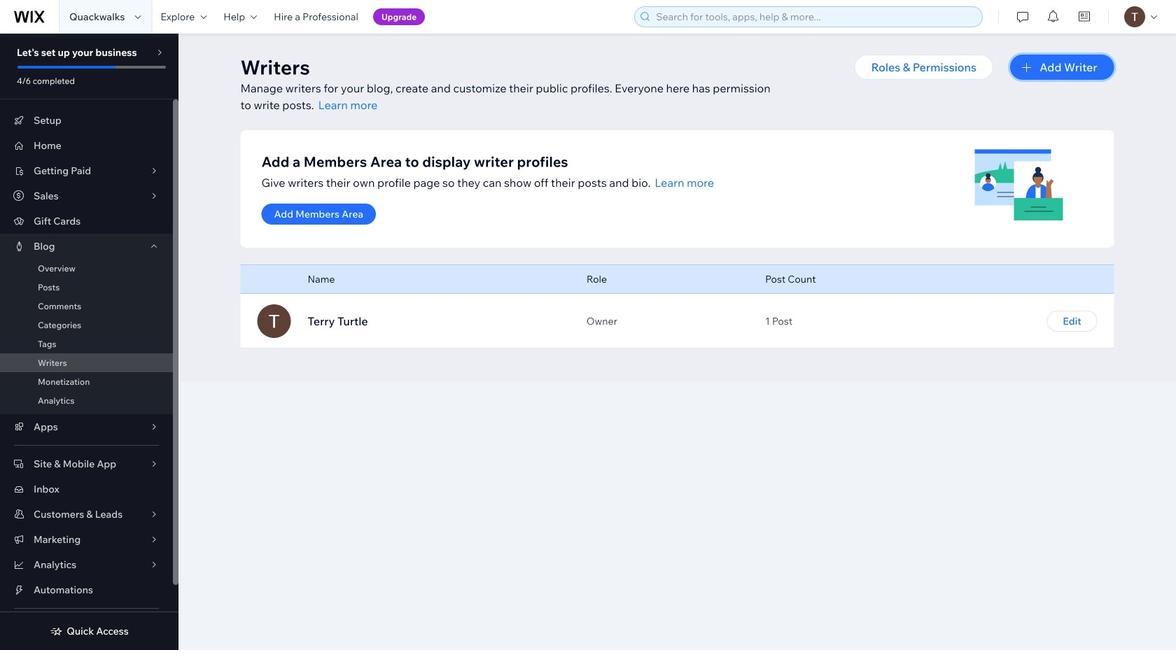 Task type: describe. For each thing, give the bounding box(es) containing it.
sidebar element
[[0, 34, 179, 651]]

Search for tools, apps, help & more... field
[[652, 7, 978, 27]]



Task type: vqa. For each thing, say whether or not it's contained in the screenshot.
'sidebar' element
yes



